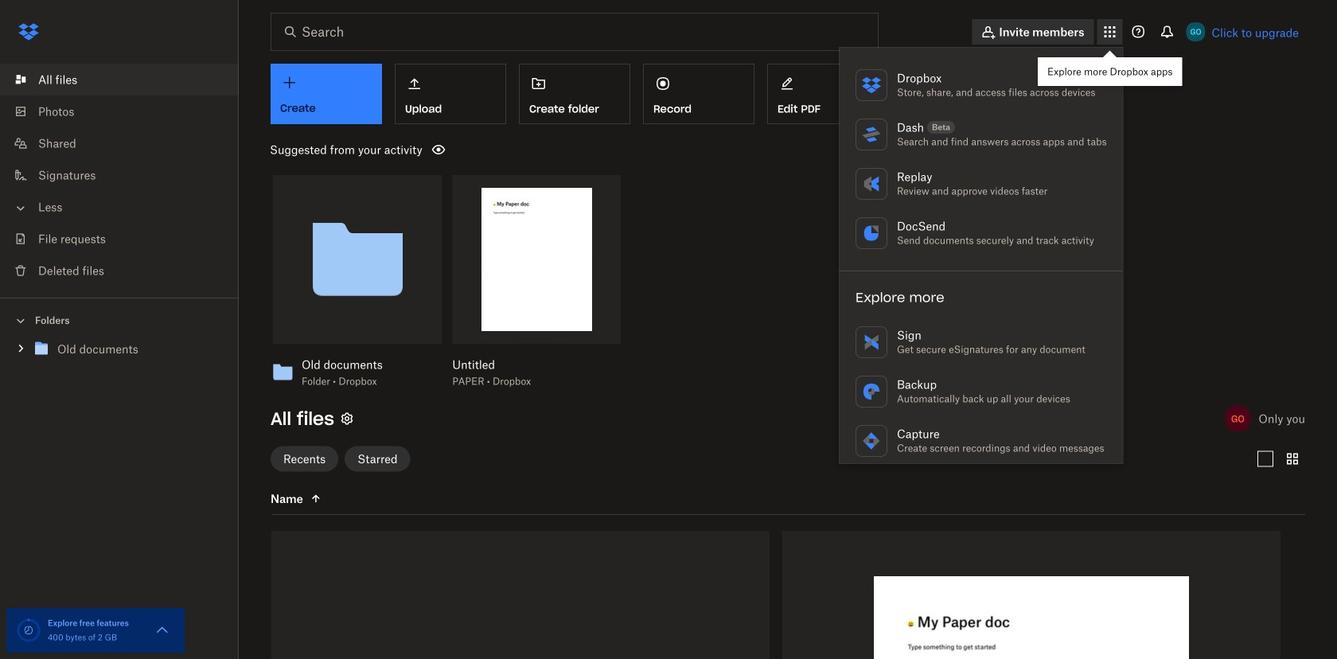 Task type: describe. For each thing, give the bounding box(es) containing it.
folder, old documents row
[[271, 531, 770, 659]]

dropbox image
[[13, 16, 45, 48]]

less image
[[13, 200, 29, 216]]



Task type: locate. For each thing, give the bounding box(es) containing it.
menu
[[840, 48, 1123, 659]]

file, _ my paper doc.paper row
[[783, 531, 1281, 659]]

list
[[0, 54, 239, 298]]

list item
[[0, 64, 239, 96]]



Task type: vqa. For each thing, say whether or not it's contained in the screenshot.
"text field"
no



